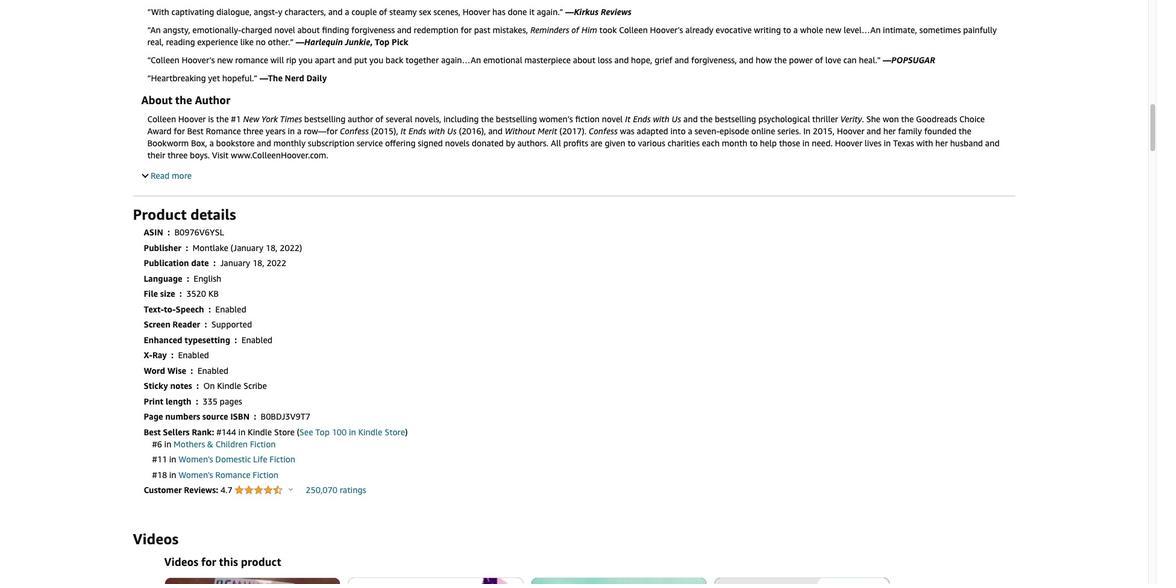 Task type: vqa. For each thing, say whether or not it's contained in the screenshot.
Report
no



Task type: locate. For each thing, give the bounding box(es) containing it.
the inside the was adapted into a seven-episode online series. in 2015, hoover and her family founded the bookworm box, a bookstore and monthly subscription service offering signed novels donated by authors. all profits are given to various charities each month to help those in need. hoover lives in texas with her husband and their three boys. visit www.colleenhoover.com.
[[959, 126, 972, 136]]

1 vertical spatial her
[[936, 138, 949, 148]]

1 horizontal spatial novel
[[602, 114, 623, 124]]

other."
[[268, 37, 294, 47]]

three
[[243, 126, 264, 136], [168, 150, 188, 160]]

past
[[474, 25, 491, 35]]

kb
[[208, 289, 219, 299]]

best up box,
[[187, 126, 204, 136]]

store right 100
[[385, 427, 405, 437]]

top right ,
[[375, 37, 390, 47]]

offering
[[385, 138, 416, 148]]

0 horizontal spatial best
[[144, 427, 161, 437]]

250,070 ratings link
[[306, 485, 366, 496]]

to down was at the right of the page
[[628, 138, 636, 148]]

to inside took colleen hoover's already evocative writing to a whole new level…an intimate, sometimes painfully real, reading experience like no other."
[[784, 25, 792, 35]]

including
[[444, 114, 479, 124]]

three inside the was adapted into a seven-episode online series. in 2015, hoover and her family founded the bookworm box, a bookstore and monthly subscription service offering signed novels donated by authors. all profits are given to various charities each month to help those in need. hoover lives in texas with her husband and their three boys. visit www.colleenhoover.com.
[[168, 150, 188, 160]]

0 horizontal spatial bestselling
[[304, 114, 346, 124]]

‏ right date on the top of page
[[211, 258, 211, 268]]

power
[[789, 55, 813, 65]]

about down characters,
[[298, 25, 320, 35]]

best
[[187, 126, 204, 136], [144, 427, 161, 437]]

it up the offering
[[401, 126, 406, 136]]

0 horizontal spatial for
[[174, 126, 185, 136]]

0 vertical spatial women's
[[179, 455, 213, 465]]

store left (
[[274, 427, 295, 437]]

no
[[256, 37, 266, 47]]

a
[[345, 7, 349, 17], [794, 25, 798, 35], [297, 126, 302, 136], [688, 126, 693, 136], [210, 138, 214, 148]]

and right grief on the top right of page
[[675, 55, 689, 65]]

0 vertical spatial fiction
[[250, 439, 276, 450]]

: right the ray
[[171, 350, 174, 361]]

of left "him"
[[572, 25, 580, 35]]

new
[[826, 25, 842, 35], [217, 55, 233, 65]]

1 vertical spatial women's
[[179, 470, 213, 480]]

you right put
[[370, 55, 384, 65]]

to
[[784, 25, 792, 35], [628, 138, 636, 148], [750, 138, 758, 148]]

colleen hoover is the #1 new york times bestselling author of several novels, including the bestselling women's fiction novel it ends with us and the bestselling psychological thriller verity
[[147, 114, 862, 124]]

: down supported at the bottom of page
[[235, 335, 237, 345]]

in down times
[[288, 126, 295, 136]]

2 horizontal spatial with
[[917, 138, 934, 148]]

steamy
[[390, 7, 417, 17]]

0 vertical spatial us
[[672, 114, 682, 124]]

2 horizontal spatial kindle
[[358, 427, 383, 437]]

experience
[[197, 37, 238, 47]]

and down years on the top of the page
[[257, 138, 271, 148]]

novel up other."
[[274, 25, 295, 35]]

)
[[405, 427, 408, 437]]

1 vertical spatial top
[[316, 427, 330, 437]]

of right couple
[[379, 7, 387, 17]]

a inside the . she won the goodreads choice award for best romance three years in a row—for
[[297, 126, 302, 136]]

publication
[[144, 258, 189, 268]]

product
[[133, 206, 187, 223]]

it up was at the right of the page
[[625, 114, 631, 124]]

0 vertical spatial about
[[298, 25, 320, 35]]

supported
[[212, 320, 252, 330]]

0 vertical spatial novel
[[274, 25, 295, 35]]

a down times
[[297, 126, 302, 136]]

novels,
[[415, 114, 442, 124]]

0 horizontal spatial 18,
[[253, 258, 265, 268]]

to right writing
[[784, 25, 792, 35]]

harlequin
[[304, 37, 343, 47]]

for
[[461, 25, 472, 35], [174, 126, 185, 136], [201, 556, 216, 569]]

customer
[[144, 485, 182, 496]]

award
[[147, 126, 172, 136]]

in down in
[[803, 138, 810, 148]]

put
[[354, 55, 367, 65]]

‎ down montlake
[[218, 258, 218, 268]]

1 vertical spatial best
[[144, 427, 161, 437]]

1 vertical spatial —
[[296, 37, 304, 47]]

— harlequin junkie , top pick
[[296, 37, 409, 47]]

videos
[[133, 531, 179, 548], [164, 556, 199, 569]]

him
[[582, 25, 598, 35]]

2 store from the left
[[385, 427, 405, 437]]

with up signed
[[429, 126, 445, 136]]

read more button
[[141, 171, 192, 181]]

‏ right wise in the bottom left of the page
[[189, 366, 189, 376]]

customer reviews:
[[144, 485, 221, 496]]

1 vertical spatial novel
[[602, 114, 623, 124]]

domestic
[[215, 455, 251, 465]]

1 vertical spatial romance
[[215, 470, 251, 480]]

novel up was at the right of the page
[[602, 114, 623, 124]]

1 horizontal spatial three
[[243, 126, 264, 136]]

2022
[[267, 258, 287, 268]]

2 horizontal spatial for
[[461, 25, 472, 35]]

videos left this
[[164, 556, 199, 569]]

enabled down the typesetting
[[178, 350, 209, 361]]

women's up the reviews:
[[179, 470, 213, 480]]

0 vertical spatial for
[[461, 25, 472, 35]]

2 vertical spatial with
[[917, 138, 934, 148]]

0 horizontal spatial three
[[168, 150, 188, 160]]

1 horizontal spatial new
[[826, 25, 842, 35]]

1 horizontal spatial best
[[187, 126, 204, 136]]

0 vertical spatial romance
[[206, 126, 241, 136]]

and right loss
[[615, 55, 629, 65]]

for inside videos for this product list
[[201, 556, 216, 569]]

0 vertical spatial top
[[375, 37, 390, 47]]

was
[[620, 126, 635, 136]]

heal."
[[859, 55, 881, 65]]

she
[[867, 114, 881, 124]]

and up donated
[[489, 126, 503, 136]]

0 vertical spatial it
[[625, 114, 631, 124]]

thriller
[[813, 114, 839, 124]]

three down the new
[[243, 126, 264, 136]]

you right rip
[[299, 55, 313, 65]]

0 vertical spatial colleen
[[619, 25, 648, 35]]

0 horizontal spatial kindle
[[217, 381, 241, 391]]

page
[[144, 412, 163, 422]]

new inside took colleen hoover's already evocative writing to a whole new level…an intimate, sometimes painfully real, reading experience like no other."
[[826, 25, 842, 35]]

#18
[[152, 470, 167, 480]]

goodreads
[[917, 114, 958, 124]]

"colleen
[[147, 55, 180, 65]]

in right lives
[[884, 138, 891, 148]]

fiction down life
[[253, 470, 279, 480]]

1 vertical spatial videos
[[164, 556, 199, 569]]

can
[[844, 55, 857, 65]]

a left whole
[[794, 25, 798, 35]]

: left on
[[197, 381, 199, 391]]

0 horizontal spatial —
[[296, 37, 304, 47]]

2 horizontal spatial bestselling
[[715, 114, 757, 124]]

1 horizontal spatial us
[[672, 114, 682, 124]]

videos inside list
[[164, 556, 199, 569]]

1 horizontal spatial colleen
[[619, 25, 648, 35]]

1 horizontal spatial bestselling
[[496, 114, 537, 124]]

hoover's
[[650, 25, 684, 35], [182, 55, 215, 65]]

the right is
[[216, 114, 229, 124]]

ends up adapted
[[633, 114, 651, 124]]

with
[[653, 114, 670, 124], [429, 126, 445, 136], [917, 138, 934, 148]]

2 confess from the left
[[589, 126, 618, 136]]

— right other."
[[296, 37, 304, 47]]

0 horizontal spatial top
[[316, 427, 330, 437]]

1 horizontal spatial hoover's
[[650, 25, 684, 35]]

read
[[151, 171, 170, 181]]

‎ down the kb
[[213, 304, 213, 314]]

1 vertical spatial colleen
[[147, 114, 176, 124]]

0 vertical spatial 18,
[[266, 243, 278, 253]]

2 vertical spatial fiction
[[253, 470, 279, 480]]

january
[[220, 258, 250, 268]]

1 you from the left
[[299, 55, 313, 65]]

bookstore
[[216, 138, 255, 148]]

0 horizontal spatial us
[[447, 126, 457, 136]]

to-
[[164, 304, 176, 314]]

signed
[[418, 138, 443, 148]]

1 horizontal spatial confess
[[589, 126, 618, 136]]

hope,
[[631, 55, 653, 65]]

1 horizontal spatial ends
[[633, 114, 651, 124]]

: left 335
[[196, 396, 198, 407]]

colleen down reviews
[[619, 25, 648, 35]]

0 horizontal spatial colleen
[[147, 114, 176, 124]]

a left couple
[[345, 7, 349, 17]]

authors.
[[518, 138, 549, 148]]

0 horizontal spatial ends
[[409, 126, 426, 136]]

box,
[[191, 138, 207, 148]]

typesetting
[[185, 335, 230, 345]]

0 vertical spatial new
[[826, 25, 842, 35]]

0 horizontal spatial her
[[884, 126, 896, 136]]

1 vertical spatial 18,
[[253, 258, 265, 268]]

her down won
[[884, 126, 896, 136]]

0 vertical spatial best
[[187, 126, 204, 136]]

subscription
[[308, 138, 355, 148]]

with down family at the right top of the page
[[917, 138, 934, 148]]

0 vertical spatial three
[[243, 126, 264, 136]]

charities
[[668, 138, 700, 148]]

1 horizontal spatial you
[[370, 55, 384, 65]]

product details asin                                     ‏                                         :                                     ‎ b0976v6ysl publisher                                     ‏                                         :                                     ‎ montlake (january 18, 2022) publication date                                     ‏                                         :                                     ‎ january 18, 2022 language                                     ‏                                         :                                     ‎ english file size                                     ‏                                         :                                     ‎ 3520 kb text-to-speech                                     ‏                                         :                                     ‎ enabled screen reader                                     ‏                                         :                                     ‎ supported enhanced typesetting                                     ‏                                         :                                     ‎ enabled x-ray                                     ‏                                         :                                     ‎ enabled word wise                                     ‏                                         :                                     ‎ enabled sticky notes                                     ‏                                         :                                     ‎ on kindle scribe print length                                     ‏                                         :                                     ‎ 335 pages page numbers source isbn                                     ‏                                         :                                     ‎ b0bdj3v9t7 best sellers rank: #144 in kindle store ( see top 100 in kindle store ) #6 in mothers & children fiction #11 in women's domestic life fiction #18 in women's romance fiction
[[133, 206, 408, 480]]

for left this
[[201, 556, 216, 569]]

with up adapted
[[653, 114, 670, 124]]

for left past
[[461, 25, 472, 35]]

several
[[386, 114, 413, 124]]

0 horizontal spatial store
[[274, 427, 295, 437]]

reading
[[166, 37, 195, 47]]

: down b0976v6ysl
[[186, 243, 188, 253]]

‏ right size
[[177, 289, 177, 299]]

0 horizontal spatial you
[[299, 55, 313, 65]]

1 vertical spatial hoover's
[[182, 55, 215, 65]]

18, left 2022
[[253, 258, 265, 268]]

fiction right life
[[270, 455, 296, 465]]

: right asin
[[168, 227, 170, 238]]

ray
[[153, 350, 167, 361]]

bestselling
[[304, 114, 346, 124], [496, 114, 537, 124], [715, 114, 757, 124]]

and up into
[[684, 114, 698, 124]]

for inside the . she won the goodreads choice award for best romance three years in a row—for
[[174, 126, 185, 136]]

colleen inside took colleen hoover's already evocative writing to a whole new level…an intimate, sometimes painfully real, reading experience like no other."
[[619, 25, 648, 35]]

series.
[[778, 126, 802, 136]]

1 horizontal spatial it
[[625, 114, 631, 124]]

1 vertical spatial about
[[573, 55, 596, 65]]

hoover's inside took colleen hoover's already evocative writing to a whole new level…an intimate, sometimes painfully real, reading experience like no other."
[[650, 25, 684, 35]]

three down bookworm
[[168, 150, 188, 160]]

0 vertical spatial videos
[[133, 531, 179, 548]]

kindle right 100
[[358, 427, 383, 437]]

2 horizontal spatial —
[[883, 55, 892, 65]]

the right how at the top
[[775, 55, 787, 65]]

see top 100 in kindle store link
[[300, 427, 405, 437]]

bestselling up episode
[[715, 114, 757, 124]]

1 horizontal spatial top
[[375, 37, 390, 47]]

hoover's up yet on the top of page
[[182, 55, 215, 65]]

‎ up the publisher
[[172, 227, 172, 238]]

1 vertical spatial three
[[168, 150, 188, 160]]

forgiveness
[[352, 25, 395, 35]]

hoover
[[463, 7, 491, 17], [178, 114, 206, 124], [837, 126, 865, 136], [835, 138, 863, 148]]

: up 3520
[[187, 273, 189, 284]]

3520
[[186, 289, 206, 299]]

romance
[[235, 55, 268, 65]]

file
[[144, 289, 158, 299]]

more
[[172, 171, 192, 181]]

1 vertical spatial with
[[429, 126, 445, 136]]

1 horizontal spatial with
[[653, 114, 670, 124]]

daily
[[307, 73, 327, 83]]

0 horizontal spatial with
[[429, 126, 445, 136]]

(2015),
[[371, 126, 398, 136]]

0 vertical spatial —
[[566, 7, 574, 17]]

extender expand image
[[142, 171, 148, 178]]

#1
[[231, 114, 241, 124]]

‎ right wise in the bottom left of the page
[[195, 366, 195, 376]]

fiction
[[250, 439, 276, 450], [270, 455, 296, 465], [253, 470, 279, 480]]

2 vertical spatial for
[[201, 556, 216, 569]]

bestselling up without
[[496, 114, 537, 124]]

1 vertical spatial us
[[447, 126, 457, 136]]

18, up 2022
[[266, 243, 278, 253]]

ends down novels, on the left top of the page
[[409, 126, 426, 136]]

in
[[288, 126, 295, 136], [803, 138, 810, 148], [884, 138, 891, 148], [239, 427, 246, 437], [349, 427, 356, 437], [164, 439, 171, 450], [169, 455, 176, 465], [169, 470, 176, 480]]

: up the typesetting
[[205, 320, 207, 330]]

1 bestselling from the left
[[304, 114, 346, 124]]

0 horizontal spatial hoover's
[[182, 55, 215, 65]]

popover image
[[289, 488, 293, 491]]

1 horizontal spatial store
[[385, 427, 405, 437]]

‏
[[165, 227, 165, 238], [184, 243, 184, 253], [211, 258, 211, 268], [185, 273, 185, 284], [177, 289, 177, 299], [206, 304, 206, 314], [203, 320, 203, 330], [233, 335, 233, 345], [169, 350, 169, 361], [189, 366, 189, 376], [194, 381, 194, 391], [194, 396, 194, 407], [252, 412, 252, 422]]

in down isbn
[[239, 427, 246, 437]]

women's romance fiction link
[[179, 470, 279, 480]]

us up into
[[672, 114, 682, 124]]

2 horizontal spatial to
[[784, 25, 792, 35]]

2 vertical spatial —
[[883, 55, 892, 65]]

top right see
[[316, 427, 330, 437]]

1 vertical spatial for
[[174, 126, 185, 136]]

reader
[[173, 320, 200, 330]]

: right isbn
[[254, 412, 256, 422]]

0 vertical spatial hoover's
[[650, 25, 684, 35]]

it
[[530, 7, 535, 17]]

new down experience
[[217, 55, 233, 65]]

you
[[299, 55, 313, 65], [370, 55, 384, 65]]

0 horizontal spatial new
[[217, 55, 233, 65]]

1 vertical spatial it
[[401, 126, 406, 136]]

already
[[686, 25, 714, 35]]

with inside the was adapted into a seven-episode online series. in 2015, hoover and her family founded the bookworm box, a bookstore and monthly subscription service offering signed novels donated by authors. all profits are given to various charities each month to help those in need. hoover lives in texas with her husband and their three boys. visit www.colleenhoover.com.
[[917, 138, 934, 148]]

1 horizontal spatial her
[[936, 138, 949, 148]]

best inside the . she won the goodreads choice award for best romance three years in a row—for
[[187, 126, 204, 136]]

various
[[638, 138, 666, 148]]

size
[[160, 289, 175, 299]]

kindle down isbn
[[248, 427, 272, 437]]

and right husband
[[986, 138, 1000, 148]]

1 vertical spatial fiction
[[270, 455, 296, 465]]

family
[[899, 126, 923, 136]]

confess up are
[[589, 126, 618, 136]]

to left 'help'
[[750, 138, 758, 148]]

the up family at the right top of the page
[[902, 114, 914, 124]]

0 horizontal spatial confess
[[340, 126, 369, 136]]

1 horizontal spatial for
[[201, 556, 216, 569]]

‏ right language
[[185, 273, 185, 284]]

bestselling up row—for
[[304, 114, 346, 124]]



Task type: describe. For each thing, give the bounding box(es) containing it.
text-
[[144, 304, 164, 314]]

‏ right length
[[194, 396, 194, 407]]

all
[[551, 138, 561, 148]]

‏ right the ray
[[169, 350, 169, 361]]

finding
[[322, 25, 349, 35]]

without
[[505, 126, 536, 136]]

date
[[191, 258, 209, 268]]

"an angsty, emotionally-charged novel about finding forgiveness and redemption for past mistakes, reminders of him
[[147, 25, 598, 35]]

nerd
[[285, 73, 304, 83]]

details
[[191, 206, 236, 223]]

profits
[[564, 138, 589, 148]]

x-
[[144, 350, 153, 361]]

founded
[[925, 126, 957, 136]]

monthly
[[274, 138, 306, 148]]

in right #11
[[169, 455, 176, 465]]

the up the seven-
[[700, 114, 713, 124]]

‏ right notes
[[194, 381, 194, 391]]

evocative
[[716, 25, 752, 35]]

‏ right the publisher
[[184, 243, 184, 253]]

: right date on the top of page
[[213, 258, 216, 268]]

.
[[862, 114, 865, 124]]

numbers
[[165, 412, 200, 422]]

word
[[144, 366, 165, 376]]

in
[[804, 126, 811, 136]]

pick
[[392, 37, 409, 47]]

women's domestic life fiction link
[[179, 455, 296, 465]]

ratings
[[340, 485, 366, 496]]

in right #6
[[164, 439, 171, 450]]

"heartbreaking yet hopeful." —the nerd daily
[[147, 73, 327, 83]]

enabled up supported at the bottom of page
[[215, 304, 246, 314]]

1 confess from the left
[[340, 126, 369, 136]]

. she won the goodreads choice award for best romance three years in a row—for
[[147, 114, 985, 136]]

about
[[141, 93, 173, 107]]

like
[[240, 37, 254, 47]]

2 women's from the top
[[179, 470, 213, 480]]

‏ right reader
[[203, 320, 203, 330]]

videos for this product
[[164, 556, 281, 569]]

‎ up wise in the bottom left of the page
[[176, 350, 176, 361]]

sellers
[[163, 427, 190, 437]]

rank:
[[192, 427, 214, 437]]

back
[[386, 55, 404, 65]]

took colleen hoover's already evocative writing to a whole new level…an intimate, sometimes painfully real, reading experience like no other."
[[147, 25, 997, 47]]

women's
[[540, 114, 573, 124]]

reviews
[[601, 7, 632, 17]]

in right #18
[[169, 470, 176, 480]]

has
[[493, 7, 506, 17]]

1 women's from the top
[[179, 455, 213, 465]]

‎ left on
[[201, 381, 201, 391]]

level…an
[[844, 25, 881, 35]]

videos for videos for this product
[[164, 556, 199, 569]]

video widget card image
[[532, 579, 706, 585]]

and up pick in the top left of the page
[[397, 25, 412, 35]]

‏ right speech
[[206, 304, 206, 314]]

a right box,
[[210, 138, 214, 148]]

given
[[605, 138, 626, 148]]

love
[[826, 55, 842, 65]]

‎ right isbn
[[259, 412, 259, 422]]

emotional
[[484, 55, 523, 65]]

and left put
[[338, 55, 352, 65]]

each
[[702, 138, 720, 148]]

texas
[[894, 138, 915, 148]]

are
[[591, 138, 603, 148]]

top inside the product details asin                                     ‏                                         :                                     ‎ b0976v6ysl publisher                                     ‏                                         :                                     ‎ montlake (january 18, 2022) publication date                                     ‏                                         :                                     ‎ january 18, 2022 language                                     ‏                                         :                                     ‎ english file size                                     ‏                                         :                                     ‎ 3520 kb text-to-speech                                     ‏                                         :                                     ‎ enabled screen reader                                     ‏                                         :                                     ‎ supported enhanced typesetting                                     ‏                                         :                                     ‎ enabled x-ray                                     ‏                                         :                                     ‎ enabled word wise                                     ‏                                         :                                     ‎ enabled sticky notes                                     ‏                                         :                                     ‎ on kindle scribe print length                                     ‏                                         :                                     ‎ 335 pages page numbers source isbn                                     ‏                                         :                                     ‎ b0bdj3v9t7 best sellers rank: #144 in kindle store ( see top 100 in kindle store ) #6 in mothers & children fiction #11 in women's domestic life fiction #18 in women's romance fiction
[[316, 427, 330, 437]]

(2017).
[[560, 126, 587, 136]]

merit
[[538, 126, 558, 136]]

1 horizontal spatial —
[[566, 7, 574, 17]]

the down "heartbreaking
[[175, 93, 192, 107]]

‏ right isbn
[[252, 412, 252, 422]]

popsugar
[[892, 55, 936, 65]]

three inside the . she won the goodreads choice award for best romance three years in a row—for
[[243, 126, 264, 136]]

and up finding
[[328, 7, 343, 17]]

online
[[752, 126, 776, 136]]

intimate,
[[883, 25, 918, 35]]

‎ left 3520
[[184, 289, 184, 299]]

the inside the . she won the goodreads choice award for best romance three years in a row—for
[[902, 114, 914, 124]]

enabled up on
[[198, 366, 229, 376]]

2 you from the left
[[370, 55, 384, 65]]

this
[[219, 556, 238, 569]]

sticky
[[144, 381, 168, 391]]

couple
[[352, 7, 377, 17]]

adapted
[[637, 126, 669, 136]]

enabled down supported at the bottom of page
[[242, 335, 273, 345]]

isbn
[[230, 412, 250, 422]]

author
[[348, 114, 373, 124]]

their
[[147, 150, 165, 160]]

1 horizontal spatial kindle
[[248, 427, 272, 437]]

emotionally-
[[193, 25, 242, 35]]

1 vertical spatial new
[[217, 55, 233, 65]]

whole
[[801, 25, 824, 35]]

a inside took colleen hoover's already evocative writing to a whole new level…an intimate, sometimes painfully real, reading experience like no other."
[[794, 25, 798, 35]]

1 horizontal spatial about
[[573, 55, 596, 65]]

0 horizontal spatial it
[[401, 126, 406, 136]]

of left love
[[816, 55, 824, 65]]

100
[[332, 427, 347, 437]]

1 vertical spatial ends
[[409, 126, 426, 136]]

3 bestselling from the left
[[715, 114, 757, 124]]

1 store from the left
[[274, 427, 295, 437]]

on
[[203, 381, 215, 391]]

0 vertical spatial ends
[[633, 114, 651, 124]]

0 horizontal spatial about
[[298, 25, 320, 35]]

: right wise in the bottom left of the page
[[191, 366, 193, 376]]

1 horizontal spatial 18,
[[266, 243, 278, 253]]

romance inside the . she won the goodreads choice award for best romance three years in a row—for
[[206, 126, 241, 136]]

notes
[[170, 381, 192, 391]]

yet
[[208, 73, 220, 83]]

1 horizontal spatial to
[[750, 138, 758, 148]]

2 bestselling from the left
[[496, 114, 537, 124]]

dialogue,
[[216, 7, 252, 17]]

4.7 button
[[221, 485, 293, 497]]

‏ down supported at the bottom of page
[[233, 335, 233, 345]]

enhanced
[[144, 335, 182, 345]]

‏ right asin
[[165, 227, 165, 238]]

speech
[[176, 304, 204, 314]]

0 horizontal spatial to
[[628, 138, 636, 148]]

hopeful."
[[222, 73, 258, 83]]

source
[[202, 412, 228, 422]]

done
[[508, 7, 527, 17]]

by
[[506, 138, 515, 148]]

the up confess (2015), it ends with us (2016), and without merit (2017). confess
[[481, 114, 494, 124]]

‎ down b0976v6ysl
[[190, 243, 190, 253]]

0 vertical spatial her
[[884, 126, 896, 136]]

a right into
[[688, 126, 693, 136]]

donated
[[472, 138, 504, 148]]

best inside the product details asin                                     ‏                                         :                                     ‎ b0976v6ysl publisher                                     ‏                                         :                                     ‎ montlake (january 18, 2022) publication date                                     ‏                                         :                                     ‎ january 18, 2022 language                                     ‏                                         :                                     ‎ english file size                                     ‏                                         :                                     ‎ 3520 kb text-to-speech                                     ‏                                         :                                     ‎ enabled screen reader                                     ‏                                         :                                     ‎ supported enhanced typesetting                                     ‏                                         :                                     ‎ enabled x-ray                                     ‏                                         :                                     ‎ enabled word wise                                     ‏                                         :                                     ‎ enabled sticky notes                                     ‏                                         :                                     ‎ on kindle scribe print length                                     ‏                                         :                                     ‎ 335 pages page numbers source isbn                                     ‏                                         :                                     ‎ b0bdj3v9t7 best sellers rank: #144 in kindle store ( see top 100 in kindle store ) #6 in mothers & children fiction #11 in women's domestic life fiction #18 in women's romance fiction
[[144, 427, 161, 437]]

‎ left english
[[192, 273, 192, 284]]

0 vertical spatial with
[[653, 114, 670, 124]]

york
[[262, 114, 278, 124]]

‎ down supported at the bottom of page
[[239, 335, 239, 345]]

in right 100
[[349, 427, 356, 437]]

‎ up the typesetting
[[209, 320, 209, 330]]

read more
[[151, 171, 192, 181]]

wise
[[167, 366, 186, 376]]

: right size
[[180, 289, 182, 299]]

reviews:
[[184, 485, 218, 496]]

b0976v6ysl
[[175, 227, 224, 238]]

language
[[144, 273, 182, 284]]

"with captivating dialogue, angst-y characters, and a couple of steamy sex scenes, hoover has done it again." — kirkus reviews
[[147, 7, 632, 17]]

‎ left 335
[[201, 396, 201, 407]]

and down she
[[867, 126, 882, 136]]

(january
[[231, 243, 264, 253]]

in inside the . she won the goodreads choice award for best romance three years in a row—for
[[288, 126, 295, 136]]

: down the kb
[[209, 304, 211, 314]]

of up (2015),
[[376, 114, 384, 124]]

about the author
[[141, 93, 231, 107]]

videos for this product list
[[157, 555, 992, 585]]

scenes,
[[434, 7, 461, 17]]

fiction
[[576, 114, 600, 124]]

0 horizontal spatial novel
[[274, 25, 295, 35]]

pages
[[220, 396, 242, 407]]

and left how at the top
[[740, 55, 754, 65]]

videos for videos
[[133, 531, 179, 548]]

335
[[203, 396, 218, 407]]

romance inside the product details asin                                     ‏                                         :                                     ‎ b0976v6ysl publisher                                     ‏                                         :                                     ‎ montlake (january 18, 2022) publication date                                     ‏                                         :                                     ‎ january 18, 2022 language                                     ‏                                         :                                     ‎ english file size                                     ‏                                         :                                     ‎ 3520 kb text-to-speech                                     ‏                                         :                                     ‎ enabled screen reader                                     ‏                                         :                                     ‎ supported enhanced typesetting                                     ‏                                         :                                     ‎ enabled x-ray                                     ‏                                         :                                     ‎ enabled word wise                                     ‏                                         :                                     ‎ enabled sticky notes                                     ‏                                         :                                     ‎ on kindle scribe print length                                     ‏                                         :                                     ‎ 335 pages page numbers source isbn                                     ‏                                         :                                     ‎ b0bdj3v9t7 best sellers rank: #144 in kindle store ( see top 100 in kindle store ) #6 in mothers & children fiction #11 in women's domestic life fiction #18 in women's romance fiction
[[215, 470, 251, 480]]

husband
[[951, 138, 984, 148]]



